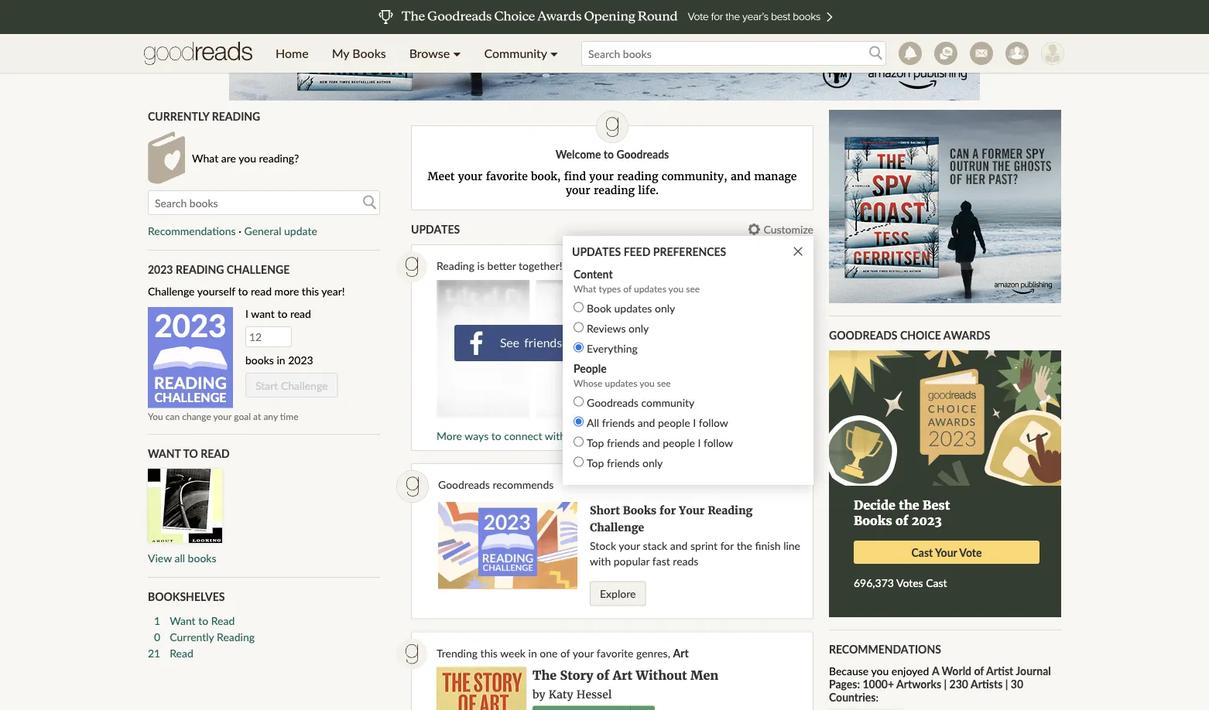 Task type: describe. For each thing, give the bounding box(es) containing it.
follow for top friends and people i follow
[[704, 437, 733, 450]]

books in 2023
[[246, 354, 313, 367]]

view
[[148, 552, 172, 566]]

about looking image
[[148, 469, 222, 544]]

artworks
[[897, 679, 942, 692]]

challenge inside short books for your reading challenge stock your stack and sprint for the finish line with popular fast reads
[[590, 521, 645, 535]]

with inside short books for your reading challenge stock your stack and sprint for the finish line with popular fast reads
[[590, 555, 611, 568]]

goodreads up the 'life.'
[[617, 148, 669, 161]]

see inside content what types of updates you see
[[686, 283, 700, 294]]

only for friends
[[643, 457, 663, 470]]

2 goodreads image from the top
[[397, 639, 428, 670]]

people whose updates you see
[[574, 362, 671, 389]]

reading down welcome to goodreads
[[617, 170, 659, 184]]

read for yourself
[[251, 285, 272, 298]]

book
[[587, 302, 612, 315]]

you
[[148, 411, 163, 422]]

welcome to goodreads image
[[596, 111, 629, 143]]

read for want
[[290, 308, 311, 321]]

trending this week in one of your favorite genres , art
[[437, 647, 689, 660]]

your right book, on the top of the page
[[566, 184, 591, 198]]

the inside decide the best books of 2023
[[899, 498, 920, 514]]

a world of artist journal pages: 1000+ artworks | 230 artists | 30 countries link
[[829, 665, 1052, 705]]

choice
[[901, 329, 942, 342]]

1 vertical spatial in
[[529, 647, 537, 660]]

decide the best books of 2023
[[854, 498, 950, 529]]

updates for updates
[[411, 223, 460, 236]]

general update button
[[244, 225, 317, 238]]

world
[[942, 665, 972, 679]]

friend requests image
[[1006, 42, 1029, 65]]

recommendations · general update
[[148, 225, 317, 238]]

votes
[[897, 577, 924, 590]]

explore
[[600, 588, 636, 601]]

home
[[276, 46, 309, 61]]

friends for top friends only
[[607, 457, 640, 470]]

view all books
[[148, 552, 216, 566]]

all friends and people i follow
[[587, 416, 729, 430]]

reading inside want to read currently reading read
[[217, 631, 255, 644]]

goodreads for goodreads community
[[587, 396, 639, 409]]

favorite inside meet your favorite book, find your reading community, and manage your reading life.
[[486, 170, 528, 184]]

and down all friends and people i follow
[[643, 437, 660, 450]]

0 vertical spatial currently
[[148, 110, 209, 123]]

explore link
[[590, 582, 646, 607]]

i for top friends and people i follow
[[698, 437, 701, 450]]

to inside want to read currently reading read
[[198, 614, 208, 628]]

challenge
[[155, 390, 227, 405]]

updates inside people whose updates you see
[[605, 378, 638, 389]]

0 horizontal spatial books
[[188, 552, 216, 566]]

updates for updates feed preferences
[[572, 245, 621, 258]]

2 vertical spatial read
[[170, 647, 193, 660]]

currently inside want to read currently reading read
[[170, 631, 214, 644]]

30
[[1011, 679, 1024, 692]]

Number of books you want to read in 2023 number field
[[246, 327, 292, 348]]

by
[[533, 688, 546, 702]]

top for top friends only
[[587, 457, 604, 470]]

content
[[574, 268, 613, 281]]

everything
[[587, 342, 638, 355]]

goodreads community
[[587, 396, 695, 409]]

1 horizontal spatial art
[[673, 647, 689, 660]]

artist
[[987, 665, 1014, 679]]

reviews
[[587, 322, 626, 335]]

better
[[488, 260, 516, 273]]

recommendations link
[[148, 225, 236, 238]]

and down goodreads community
[[638, 416, 655, 430]]

because
[[829, 665, 869, 679]]

dismiss image
[[792, 246, 805, 258]]

1 horizontal spatial your
[[936, 546, 958, 560]]

community
[[484, 46, 547, 61]]

fast
[[653, 555, 671, 568]]

reviews only
[[587, 322, 649, 335]]

updates feed preferences
[[572, 245, 727, 258]]

of right one
[[561, 647, 570, 660]]

friends for top friends and people i follow
[[607, 437, 640, 450]]

community ▾ button
[[473, 34, 570, 73]]

browse ▾ button
[[398, 34, 473, 73]]

katy
[[549, 688, 574, 702]]

what inside content what types of updates you see
[[574, 283, 597, 294]]

only for updates
[[655, 302, 676, 315]]

read for want to read
[[201, 447, 230, 460]]

what
[[654, 260, 678, 273]]

at
[[253, 411, 261, 422]]

my group discussions image
[[935, 42, 958, 65]]

your down welcome to goodreads
[[590, 170, 614, 184]]

0 vertical spatial cast
[[912, 546, 933, 560]]

inbox image
[[970, 42, 994, 65]]

your right meet at the top
[[458, 170, 483, 184]]

customize button
[[749, 223, 814, 236]]

currently reading link
[[170, 629, 380, 645]]

genres
[[637, 647, 668, 660]]

all
[[587, 416, 600, 430]]

week
[[500, 647, 526, 660]]

i want to read
[[246, 308, 311, 321]]

reading?
[[259, 151, 299, 165]]

my books
[[332, 46, 386, 61]]

life.
[[638, 184, 659, 198]]

the inside short books for your reading challenge stock your stack and sprint for the finish line with popular fast reads
[[737, 540, 753, 553]]

want to read link
[[170, 613, 380, 629]]

any
[[264, 411, 278, 422]]

2023 inside decide the best books of 2023
[[912, 514, 942, 529]]

0 horizontal spatial see
[[636, 260, 652, 273]]

1 vertical spatial advertisement region
[[829, 110, 1062, 304]]

more
[[275, 285, 299, 298]]

challenge inside button
[[281, 379, 328, 392]]

people for all friends and people i follow
[[658, 416, 691, 430]]

reading inside short books for your reading challenge stock your stack and sprint for the finish line with popular fast reads
[[708, 504, 753, 518]]

1 horizontal spatial favorite
[[597, 647, 634, 660]]

goodreads for goodreads choice awards
[[829, 329, 898, 342]]

best
[[923, 498, 950, 514]]

i for all friends and people i follow
[[693, 416, 696, 430]]

to down feed
[[623, 260, 633, 273]]

without
[[636, 668, 687, 684]]

0 horizontal spatial with
[[545, 430, 566, 443]]

goodreads choice awards
[[829, 329, 991, 342]]

to down welcome to goodreads icon
[[604, 148, 614, 161]]

,
[[668, 647, 671, 660]]

books for short
[[623, 504, 657, 518]]

awards
[[944, 329, 991, 342]]

you right are
[[239, 151, 256, 165]]

2 vertical spatial advertisement region
[[396, 464, 880, 627]]

2023 up start challenge
[[288, 354, 313, 367]]

my books link
[[320, 34, 398, 73]]

challenge left yourself
[[148, 285, 195, 298]]

one
[[540, 647, 558, 660]]

popular
[[614, 555, 650, 568]]

updates inside content what types of updates you see
[[634, 283, 667, 294]]

browse
[[409, 46, 450, 61]]

meet
[[428, 170, 455, 184]]

of inside a world of artist journal pages: 1000+ artworks | 230 artists | 30 countries
[[975, 665, 984, 679]]

the story of art without men image
[[437, 668, 527, 711]]

and inside short books for your reading challenge stock your stack and sprint for the finish line with popular fast reads
[[671, 540, 688, 553]]

of inside decide the best books of 2023
[[896, 514, 909, 529]]

the story of art without men by katy hessel
[[533, 668, 719, 702]]

0 vertical spatial what
[[192, 151, 219, 165]]

katy hessel link
[[549, 688, 612, 702]]

change
[[182, 411, 211, 422]]

want to read
[[148, 447, 230, 460]]

reading is better together! add friends to see what they're reading.
[[437, 260, 754, 273]]

enjoyed
[[892, 665, 930, 679]]

the story of art without men link
[[533, 668, 719, 684]]

artists
[[971, 679, 1003, 692]]

books for my
[[353, 46, 386, 61]]

to right yourself
[[238, 285, 248, 298]]

you can change your goal at any time
[[148, 411, 299, 422]]

follow for all friends and people i follow
[[699, 416, 729, 430]]

customize
[[764, 223, 814, 236]]



Task type: vqa. For each thing, say whether or not it's contained in the screenshot.
Decide
yes



Task type: locate. For each thing, give the bounding box(es) containing it.
reading
[[617, 170, 659, 184], [594, 184, 635, 198]]

for up stack
[[660, 504, 676, 518]]

0 horizontal spatial ▾
[[453, 46, 461, 61]]

cast up 'votes'
[[912, 546, 933, 560]]

▾ inside dropdown button
[[453, 46, 461, 61]]

1 vertical spatial updates
[[615, 302, 652, 315]]

read down bookshelves
[[211, 614, 235, 628]]

books up '696,373'
[[854, 514, 893, 529]]

favorite left book, on the top of the page
[[486, 170, 528, 184]]

1 horizontal spatial this
[[481, 647, 498, 660]]

696,373
[[854, 577, 894, 590]]

0 vertical spatial top
[[587, 437, 604, 450]]

people down all friends and people i follow
[[663, 437, 695, 450]]

1 horizontal spatial with
[[590, 555, 611, 568]]

goodreads left the choice
[[829, 329, 898, 342]]

follow up top friends and people i follow
[[699, 416, 729, 430]]

2 vertical spatial see
[[657, 378, 671, 389]]

0 horizontal spatial this
[[302, 285, 319, 298]]

0 horizontal spatial in
[[277, 354, 286, 367]]

read
[[251, 285, 272, 298], [290, 308, 311, 321]]

2 | from the left
[[1006, 679, 1009, 692]]

read up want
[[251, 285, 272, 298]]

goal
[[234, 411, 251, 422]]

▾
[[453, 46, 461, 61], [550, 46, 558, 61]]

people down community
[[658, 416, 691, 430]]

friends
[[587, 260, 620, 273], [602, 416, 635, 430], [569, 430, 602, 443], [607, 437, 640, 450], [607, 457, 640, 470]]

to right want
[[278, 308, 288, 321]]

friends for all friends and people i follow
[[602, 416, 635, 430]]

books right short on the bottom of page
[[623, 504, 657, 518]]

trending
[[437, 647, 478, 660]]

friends down all
[[569, 430, 602, 443]]

reading left is
[[437, 260, 475, 273]]

a
[[932, 665, 940, 679]]

hessel
[[577, 688, 612, 702]]

0 vertical spatial the
[[899, 498, 920, 514]]

follow down all friends and people i follow
[[704, 437, 733, 450]]

your up popular at the bottom
[[619, 540, 640, 553]]

browse ▾
[[409, 46, 461, 61]]

▾ right community at left top
[[550, 46, 558, 61]]

0 vertical spatial advertisement region
[[229, 0, 980, 101]]

0 horizontal spatial books
[[353, 46, 386, 61]]

0 vertical spatial books
[[246, 354, 274, 367]]

1 vertical spatial the
[[737, 540, 753, 553]]

1 horizontal spatial |
[[1006, 679, 1009, 692]]

to down change
[[183, 447, 198, 460]]

0 vertical spatial read
[[201, 447, 230, 460]]

challenge
[[227, 263, 290, 276], [148, 285, 195, 298], [281, 379, 328, 392], [590, 521, 645, 535]]

0 horizontal spatial the
[[737, 540, 753, 553]]

friends right all
[[602, 416, 635, 430]]

0 horizontal spatial art
[[613, 668, 633, 684]]

see
[[636, 260, 652, 273], [686, 283, 700, 294], [657, 378, 671, 389]]

cast
[[912, 546, 933, 560], [926, 577, 948, 590]]

▾ inside popup button
[[550, 46, 558, 61]]

2 vertical spatial only
[[643, 457, 663, 470]]

0 horizontal spatial updates
[[411, 223, 460, 236]]

the
[[533, 668, 557, 684]]

read link
[[170, 645, 380, 662]]

recommendations for recommendations · general update
[[148, 225, 236, 238]]

1 vertical spatial this
[[481, 647, 498, 660]]

of left artist
[[975, 665, 984, 679]]

1 horizontal spatial the
[[899, 498, 920, 514]]

goodreads image
[[397, 252, 428, 283], [397, 639, 428, 670]]

1 vertical spatial art
[[613, 668, 633, 684]]

▾ right 'browse'
[[453, 46, 461, 61]]

2023 reading challenge
[[148, 263, 290, 276]]

want to read currently reading read
[[170, 614, 255, 660]]

countries
[[829, 692, 876, 705]]

0 vertical spatial read
[[251, 285, 272, 298]]

your inside short books for your reading challenge stock your stack and sprint for the finish line with popular fast reads
[[619, 540, 640, 553]]

0 vertical spatial people
[[658, 416, 691, 430]]

read for want to read currently reading read
[[211, 614, 235, 628]]

menu containing home
[[264, 34, 570, 73]]

cast right 'votes'
[[926, 577, 948, 590]]

manage
[[754, 170, 797, 184]]

1 vertical spatial top
[[587, 457, 604, 470]]

short books for your reading challenge link
[[590, 504, 753, 535]]

your left vote
[[936, 546, 958, 560]]

1 top from the top
[[587, 437, 604, 450]]

see facebook friends who are on goodreads image
[[437, 281, 727, 418]]

0 vertical spatial favorite
[[486, 170, 528, 184]]

book,
[[531, 170, 561, 184]]

advertisement region
[[229, 0, 980, 101], [829, 110, 1062, 304], [396, 464, 880, 627]]

0 horizontal spatial what
[[192, 151, 219, 165]]

1 horizontal spatial for
[[721, 540, 734, 553]]

1 vertical spatial updates
[[572, 245, 621, 258]]

meet your favorite book, find your reading community, and manage your reading life.
[[428, 170, 797, 198]]

see down they're
[[686, 283, 700, 294]]

1 vertical spatial people
[[663, 437, 695, 450]]

1 vertical spatial favorite
[[597, 647, 634, 660]]

1 horizontal spatial read
[[290, 308, 311, 321]]

0 vertical spatial your
[[679, 504, 705, 518]]

1 ▾ from the left
[[453, 46, 461, 61]]

art left without
[[613, 668, 633, 684]]

0 vertical spatial art
[[673, 647, 689, 660]]

community
[[642, 396, 695, 409]]

in left one
[[529, 647, 537, 660]]

▾ for browse ▾
[[453, 46, 461, 61]]

1 | from the left
[[945, 679, 947, 692]]

None radio
[[574, 303, 584, 313], [574, 397, 584, 407], [574, 437, 584, 447], [574, 303, 584, 313], [574, 397, 584, 407], [574, 437, 584, 447]]

1 horizontal spatial i
[[693, 416, 696, 430]]

top
[[587, 437, 604, 450], [587, 457, 604, 470]]

want for want to read
[[148, 447, 181, 460]]

only down book updates only on the top of the page
[[629, 322, 649, 335]]

welcome
[[556, 148, 601, 161]]

reading up are
[[212, 110, 260, 123]]

sponsored item icon image
[[397, 471, 429, 504]]

0 vertical spatial updates
[[411, 223, 460, 236]]

and up the 'reads'
[[671, 540, 688, 553]]

this left year!
[[302, 285, 319, 298]]

goodreads
[[617, 148, 669, 161], [829, 329, 898, 342], [587, 396, 639, 409], [438, 479, 490, 492]]

updates down meet at the top
[[411, 223, 460, 236]]

i down community
[[693, 416, 696, 430]]

with down stock
[[590, 555, 611, 568]]

reading challenge
[[154, 374, 227, 405]]

goodreads up all
[[587, 396, 639, 409]]

of up hessel
[[597, 668, 610, 684]]

0 horizontal spatial |
[[945, 679, 947, 692]]

2023 down recommendations link
[[148, 263, 173, 276]]

community ▾
[[484, 46, 558, 61]]

0 vertical spatial only
[[655, 302, 676, 315]]

i down all friends and people i follow
[[698, 437, 701, 450]]

2 top from the top
[[587, 457, 604, 470]]

in down number of books you want to read in 2023 number field in the left of the page
[[277, 354, 286, 367]]

0 vertical spatial with
[[545, 430, 566, 443]]

challenge up time
[[281, 379, 328, 392]]

together!
[[519, 260, 563, 273]]

art right the ,
[[673, 647, 689, 660]]

start challenge
[[256, 379, 328, 392]]

are
[[221, 151, 236, 165]]

types
[[599, 283, 621, 294]]

challenge up 'challenge yourself to read more this year!'
[[227, 263, 290, 276]]

0 horizontal spatial i
[[246, 308, 249, 321]]

pages:
[[829, 679, 860, 692]]

stack
[[643, 540, 668, 553]]

2 horizontal spatial see
[[686, 283, 700, 294]]

friends up top friends only
[[607, 437, 640, 450]]

books right my
[[353, 46, 386, 61]]

1 vertical spatial read
[[290, 308, 311, 321]]

|
[[945, 679, 947, 692], [1006, 679, 1009, 692]]

Search for books to add to your shelves search field
[[148, 191, 380, 215]]

ruby anderson image
[[1042, 42, 1065, 65]]

year!
[[322, 285, 345, 298]]

1 vertical spatial what
[[574, 283, 597, 294]]

2 horizontal spatial i
[[698, 437, 701, 450]]

1 vertical spatial cast
[[926, 577, 948, 590]]

with right connect
[[545, 430, 566, 443]]

0 horizontal spatial favorite
[[486, 170, 528, 184]]

0
[[154, 631, 161, 644]]

top for top friends and people i follow
[[587, 437, 604, 450]]

welcome to goodreads
[[556, 148, 669, 161]]

want for want to read currently reading read
[[170, 614, 196, 628]]

2 vertical spatial updates
[[605, 378, 638, 389]]

want down can
[[148, 447, 181, 460]]

1 horizontal spatial recommendations
[[829, 643, 942, 656]]

1 vertical spatial with
[[590, 555, 611, 568]]

to down bookshelves
[[198, 614, 208, 628]]

people
[[574, 362, 607, 375]]

sponsored item options image
[[792, 471, 813, 492]]

to right ways
[[492, 430, 502, 443]]

want inside want to read currently reading read
[[170, 614, 196, 628]]

1 vertical spatial your
[[936, 546, 958, 560]]

1 horizontal spatial what
[[574, 283, 597, 294]]

and left the manage
[[731, 170, 751, 184]]

art inside the story of art without men by katy hessel
[[613, 668, 633, 684]]

1 vertical spatial i
[[693, 416, 696, 430]]

recommendations up 2023 reading challenge
[[148, 225, 236, 238]]

recommendations for recommendations
[[829, 643, 942, 656]]

of inside the story of art without men by katy hessel
[[597, 668, 610, 684]]

more ways to connect with friends
[[437, 430, 602, 443]]

a world of artist journal pages: 1000+ artworks | 230 artists | 30 countries
[[829, 665, 1052, 705]]

add
[[565, 260, 585, 273]]

goodreads image left is
[[397, 252, 428, 283]]

1 horizontal spatial see
[[657, 378, 671, 389]]

short
[[590, 504, 620, 518]]

updates up goodreads community
[[605, 378, 638, 389]]

bookshelves
[[148, 591, 225, 604]]

the left finish
[[737, 540, 753, 553]]

books inside short books for your reading challenge stock your stack and sprint for the finish line with popular fast reads
[[623, 504, 657, 518]]

you down what
[[669, 283, 684, 294]]

what left are
[[192, 151, 219, 165]]

goodreads choice awards image
[[829, 351, 1062, 486]]

can
[[166, 411, 180, 422]]

the
[[899, 498, 920, 514], [737, 540, 753, 553]]

this left "week"
[[481, 647, 498, 660]]

1 0 21
[[148, 614, 161, 660]]

1 vertical spatial only
[[629, 322, 649, 335]]

read down more
[[290, 308, 311, 321]]

i left want
[[246, 308, 249, 321]]

goodreads down ways
[[438, 479, 490, 492]]

1 vertical spatial for
[[721, 540, 734, 553]]

top friends and people i follow
[[587, 437, 733, 450]]

sprint
[[691, 540, 718, 553]]

:
[[876, 692, 879, 705]]

0 vertical spatial see
[[636, 260, 652, 273]]

1 horizontal spatial updates
[[572, 245, 621, 258]]

1 goodreads image from the top
[[397, 252, 428, 283]]

reading down want to read link
[[217, 631, 255, 644]]

read
[[201, 447, 230, 460], [211, 614, 235, 628], [170, 647, 193, 660]]

0 vertical spatial goodreads image
[[397, 252, 428, 283]]

| left 230
[[945, 679, 947, 692]]

you inside content what types of updates you see
[[669, 283, 684, 294]]

friends down top friends and people i follow
[[607, 457, 640, 470]]

menu
[[264, 34, 570, 73]]

▾ for community ▾
[[550, 46, 558, 61]]

of right decide
[[896, 514, 909, 529]]

Search for books to add to your shelves search field
[[582, 41, 887, 66]]

0 horizontal spatial your
[[679, 504, 705, 518]]

notifications image
[[899, 42, 922, 65]]

2 horizontal spatial books
[[854, 514, 893, 529]]

view all books link
[[148, 552, 216, 566]]

read right 21
[[170, 647, 193, 660]]

people for top friends and people i follow
[[663, 437, 695, 450]]

1 horizontal spatial ▾
[[550, 46, 558, 61]]

2 ▾ from the left
[[550, 46, 558, 61]]

your up the sprint
[[679, 504, 705, 518]]

None radio
[[574, 323, 584, 333], [574, 343, 584, 353], [574, 417, 584, 427], [574, 457, 584, 468], [574, 323, 584, 333], [574, 343, 584, 353], [574, 417, 584, 427], [574, 457, 584, 468]]

0 vertical spatial want
[[148, 447, 181, 460]]

read down you can change your goal at any time
[[201, 447, 230, 460]]

your up story
[[573, 647, 594, 660]]

is
[[477, 260, 485, 273]]

1000+
[[863, 679, 895, 692]]

see down updates feed preferences
[[636, 260, 652, 273]]

challenge down short on the bottom of page
[[590, 521, 645, 535]]

your inside short books for your reading challenge stock your stack and sprint for the finish line with popular fast reads
[[679, 504, 705, 518]]

1
[[154, 614, 161, 628]]

2023 up cast your vote link
[[912, 514, 942, 529]]

reading
[[154, 374, 227, 393]]

recommendations
[[148, 225, 236, 238], [829, 643, 942, 656]]

cast your vote link
[[854, 541, 1040, 565]]

they're
[[681, 260, 714, 273]]

stock
[[590, 540, 616, 553]]

1 vertical spatial goodreads image
[[397, 639, 428, 670]]

0 horizontal spatial read
[[251, 285, 272, 298]]

0 vertical spatial i
[[246, 308, 249, 321]]

you inside people whose updates you see
[[640, 378, 655, 389]]

books
[[246, 354, 274, 367], [188, 552, 216, 566]]

Search books text field
[[148, 191, 380, 215]]

only down top friends and people i follow
[[643, 457, 663, 470]]

1 horizontal spatial books
[[623, 504, 657, 518]]

men
[[691, 668, 719, 684]]

·
[[239, 225, 242, 238]]

0 vertical spatial this
[[302, 285, 319, 298]]

short books for your reading challenge stock your stack and sprint for the finish line with popular fast reads
[[590, 504, 801, 568]]

reading.
[[717, 260, 754, 273]]

0 vertical spatial for
[[660, 504, 676, 518]]

goodreads image left the trending
[[397, 639, 428, 670]]

and inside meet your favorite book, find your reading community, and manage your reading life.
[[731, 170, 751, 184]]

0 vertical spatial follow
[[699, 416, 729, 430]]

2023 down yourself
[[155, 307, 226, 344]]

1 vertical spatial read
[[211, 614, 235, 628]]

your
[[458, 170, 483, 184], [590, 170, 614, 184], [566, 184, 591, 198], [213, 411, 232, 422], [619, 540, 640, 553], [573, 647, 594, 660]]

this
[[302, 285, 319, 298], [481, 647, 498, 660]]

1 vertical spatial books
[[188, 552, 216, 566]]

Search books text field
[[582, 41, 887, 66]]

see inside people whose updates you see
[[657, 378, 671, 389]]

updates up 'reading is better together! add friends to see what they're reading.'
[[572, 245, 621, 258]]

1 vertical spatial follow
[[704, 437, 733, 450]]

update
[[284, 225, 317, 238]]

0 horizontal spatial for
[[660, 504, 676, 518]]

0 horizontal spatial recommendations
[[148, 225, 236, 238]]

reads
[[673, 555, 699, 568]]

1 vertical spatial currently
[[170, 631, 214, 644]]

the left best
[[899, 498, 920, 514]]

reading up the sprint
[[708, 504, 753, 518]]

books inside decide the best books of 2023
[[854, 514, 893, 529]]

0 vertical spatial updates
[[634, 283, 667, 294]]

you up the :
[[872, 665, 889, 679]]

1 horizontal spatial in
[[529, 647, 537, 660]]

yourself
[[197, 285, 235, 298]]

only down content what types of updates you see
[[655, 302, 676, 315]]

vote
[[960, 546, 982, 560]]

start challenge button
[[246, 373, 338, 398]]

of inside content what types of updates you see
[[624, 283, 632, 294]]

1 vertical spatial want
[[170, 614, 196, 628]]

1 vertical spatial see
[[686, 283, 700, 294]]

reading left the 'life.'
[[594, 184, 635, 198]]

of right types
[[624, 283, 632, 294]]

1 horizontal spatial books
[[246, 354, 274, 367]]

because you enjoyed
[[829, 665, 932, 679]]

feed
[[624, 245, 651, 258]]

| left 30
[[1006, 679, 1009, 692]]

recommendations up because you enjoyed
[[829, 643, 942, 656]]

goodreads for goodreads recommends
[[438, 479, 490, 492]]

general
[[244, 225, 282, 238]]

2 vertical spatial i
[[698, 437, 701, 450]]

short books for your reading challenge image
[[438, 503, 578, 590]]

reading up yourself
[[176, 263, 224, 276]]

of
[[624, 283, 632, 294], [896, 514, 909, 529], [561, 647, 570, 660], [975, 665, 984, 679], [597, 668, 610, 684]]

story
[[560, 668, 594, 684]]

your left goal
[[213, 411, 232, 422]]

favorite up "the story of art without men" link
[[597, 647, 634, 660]]

1 vertical spatial recommendations
[[829, 643, 942, 656]]

find
[[564, 170, 586, 184]]

friends up types
[[587, 260, 620, 273]]

0 vertical spatial in
[[277, 354, 286, 367]]

0 vertical spatial recommendations
[[148, 225, 236, 238]]

more ways to connect with friends link
[[437, 430, 602, 443]]

books right all
[[188, 552, 216, 566]]



